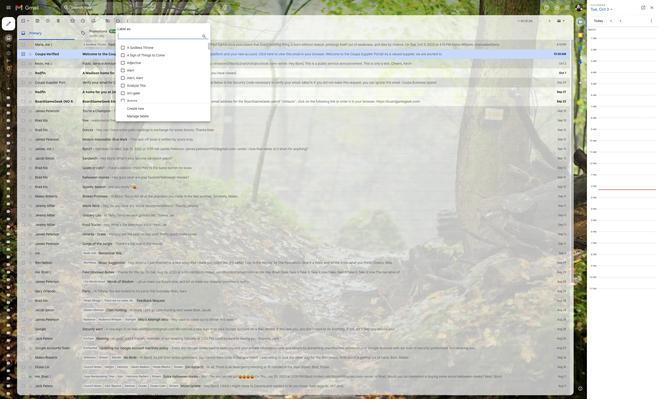 Task type: describe. For each thing, give the bounding box(es) containing it.
4:13
[[440, 42, 446, 47]]

0 horizontal spatial bjord
[[195, 270, 203, 274]]

3 boardgamegeek from the left
[[244, 99, 270, 104]]

won't
[[177, 393, 185, 398]]

sep for omerta - drake - did you like the beat on this one? pretty good drake loosie
[[559, 232, 564, 236]]

your up getting
[[361, 346, 368, 350]]

1 vertical spatial but
[[348, 355, 353, 360]]

this up suggestion
[[116, 251, 122, 255]]

worthless music suggestion - hey jessica, i just listened to a new song that i think you might like. it's called 'lost in the woods' by the revivalists. give it a listen and let me know what you think! cheers, mike
[[83, 261, 393, 265]]

sep 12 for halloween movies - hey guys what are your favorite halloween movies?
[[558, 175, 567, 179]]

2 fake, from the left
[[329, 270, 337, 274]]

for left the "244"
[[95, 90, 100, 94]]

0 horizontal spatial <sicritbjordd@gmail.com>
[[216, 270, 255, 274]]

0 vertical spatial browser.
[[313, 52, 325, 56]]

kate
[[207, 128, 214, 132]]

you left the "244"
[[101, 90, 107, 94]]

there are no soles, lef…
[[104, 299, 135, 302]]

2 drake from the left
[[179, 232, 187, 236]]

bjord, down - are you ready?? at the top
[[115, 194, 124, 198]]

aug 16 for (no subject) - hi all, there is an emergency meeting in 15 minutes in the main room. best, eloise
[[558, 365, 567, 369]]

1 vertical spatial you
[[109, 289, 114, 293]]

recs
[[92, 204, 100, 208]]

0 horizontal spatial make
[[147, 280, 155, 284]]

5 james peterson from the top
[[35, 280, 59, 284]]

mateo roberts for aug 16
[[35, 355, 57, 360]]

throne for a godless throne
[[143, 46, 154, 50]]

row containing ben nelson
[[17, 258, 570, 267]]

accounts
[[47, 346, 61, 350]]

fake dinosaur bones - thanks for the tip. on sat, aug 26, 2023 at 6:00 am bjord umlaut <sicritbjordd@gmail.com> wrote: hey brad, fake, fake it fake it, fake it now fake, fake it fake it, fake it now the narrative of
[[83, 270, 400, 274]]

thing
[[282, 42, 290, 47]]

jeremy for food trucks - hey, what's the best food truck? best, jer
[[35, 223, 46, 227]]

2 horizontal spatial bjord
[[494, 374, 502, 379]]

1 it, from the left
[[308, 270, 311, 274]]

below
[[214, 80, 223, 85]]

roberts for aug 16
[[45, 355, 57, 360]]

of right '50'
[[525, 19, 528, 23]]

radio
[[83, 251, 91, 255]]

sep for free - watermelon free by the front desk!
[[558, 119, 563, 122]]

coupa verified
[[35, 52, 59, 56]]

i right debate
[[132, 166, 133, 170]]

0 horizontal spatial all
[[130, 109, 134, 113]]

2 aug 29 from the top
[[558, 270, 567, 274]]

to right hard
[[216, 346, 220, 350]]

mirage
[[92, 299, 101, 302]]

sep for food trucks - hey, what's the best food truck? best, jer
[[559, 223, 564, 226]]

radiance whisper
[[99, 318, 122, 321]]

of left weakness,
[[354, 42, 357, 47]]

link
[[330, 99, 336, 104]]

- left learn
[[145, 52, 146, 56]]

1 horizontal spatial <sicritbjordd@gmail.com>
[[325, 374, 364, 379]]

1 gary from the left
[[35, 289, 42, 293]]

thanks, for jer
[[157, 213, 169, 217]]

1 vertical spatial cheers,
[[373, 261, 385, 265]]

a right as
[[201, 99, 203, 104]]

movies
[[99, 175, 109, 180]]

, for 2
[[43, 61, 44, 66]]

37 row from the top
[[17, 381, 570, 391]]

2023 right 29,
[[279, 374, 287, 379]]

0 vertical spatial think
[[133, 166, 141, 170]]

2 email. from the left
[[392, 80, 401, 85]]

2023 right the 28,
[[374, 393, 382, 398]]

thu,
[[260, 374, 267, 379]]

sep for you're a champion - thanks for all you do! you're a legend!!!
[[558, 109, 563, 113]]

8 11 from the top
[[564, 384, 567, 388]]

🎃 image right 🎃 icon
[[250, 375, 254, 379]]

stream up the also
[[169, 384, 178, 388]]

2 fake from the left
[[300, 270, 307, 274]]

1 us from the left
[[143, 280, 146, 284]]

2 gary from the left
[[180, 289, 187, 293]]

1 horizontal spatial what
[[349, 261, 357, 265]]

per
[[158, 355, 163, 360]]

also
[[170, 393, 176, 398]]

a left beautiful
[[245, 393, 247, 398]]

2 horizontal spatial kevin
[[404, 61, 412, 66]]

other down mccarthy
[[191, 71, 199, 75]]

aug for music suggestion
[[558, 261, 563, 264]]

12 for hey bjord, what's your favorite sandwich place?
[[564, 157, 567, 160]]

- left yes!!
[[199, 374, 200, 379]]

skillshare
[[83, 356, 96, 359]]

list
[[96, 213, 101, 217]]

saturday.
[[156, 289, 170, 293]]

reminder
[[147, 337, 160, 341]]

2 fake from the left
[[312, 270, 318, 274]]

1 horizontal spatial meeting
[[251, 365, 263, 369]]

jack up "me , brad 3"
[[35, 384, 42, 388]]

jack peters for move
[[35, 384, 53, 388]]

20 row from the top
[[17, 220, 570, 230]]

0 vertical spatial umlaut
[[204, 270, 215, 274]]

0 horizontal spatial every
[[172, 346, 180, 350]]

do!
[[141, 109, 146, 113]]

1 vertical spatial brad,
[[379, 374, 387, 379]]

12 inside tab
[[110, 29, 113, 33]]

0 vertical spatial 1
[[518, 19, 519, 23]]

tip.
[[140, 270, 145, 274]]

0 horizontal spatial but
[[168, 166, 173, 170]]

1 horizontal spatial all
[[140, 194, 143, 198]]

have up below
[[218, 71, 225, 75]]

in left buying
[[425, 374, 427, 379]]

0 vertical spatial wed,
[[115, 147, 122, 151]]

9 row from the top
[[17, 116, 570, 125]]

your down any
[[131, 213, 138, 217]]

glisten
[[83, 308, 92, 312]]

seeing
[[240, 337, 250, 341]]

only
[[374, 61, 380, 66]]

5 29 from the top
[[563, 289, 567, 293]]

the left 'main'
[[288, 365, 293, 369]]

0 vertical spatial the
[[278, 261, 284, 265]]

0 horizontal spatial as
[[153, 355, 157, 360]]

4 row from the top
[[17, 68, 570, 78]]

17 row from the top
[[17, 192, 570, 201]]

0 vertical spatial security
[[233, 80, 245, 85]]

is right below
[[224, 80, 226, 85]]

no
[[117, 299, 121, 302]]

26 row from the top
[[17, 277, 570, 286]]

look
[[282, 355, 289, 360]]

0 vertical spatial or
[[336, 99, 340, 104]]

a for a madison home for you at $600k, and 12 other updates
[[83, 71, 85, 75]]

1 eloise from the left
[[35, 365, 44, 369]]

eloise lin
[[35, 365, 49, 369]]

aug for updating our google account inactivity policy
[[557, 346, 562, 350]]

valid
[[204, 99, 211, 104]]

this left only
[[364, 61, 370, 66]]

1 horizontal spatial alert
[[136, 76, 143, 80]]

side panel section
[[574, 15, 587, 395]]

elroy
[[117, 42, 124, 47]]

wanted
[[273, 384, 284, 388]]

29 for music suggestion
[[563, 261, 567, 264]]

11 row from the top
[[17, 135, 570, 144]]

26
[[563, 337, 567, 340]]

boardgamegeek for boardgamegeek (no r.
[[35, 99, 63, 104]]

28 row from the top
[[17, 296, 570, 305]]

2 for 11
[[50, 375, 51, 378]]

13 row from the top
[[17, 154, 570, 163]]

roberts for sep 11
[[45, 194, 57, 198]]

0 horizontal spatial can
[[103, 128, 109, 132]]

sep 11 for one?
[[559, 232, 567, 236]]

6 brad klo from the top
[[35, 299, 48, 303]]

14 row from the top
[[17, 163, 570, 173]]

not,
[[350, 327, 355, 331]]

0 horizontal spatial jer
[[162, 223, 167, 227]]

a for a sign of things to come
[[127, 53, 129, 57]]

edit
[[91, 251, 96, 255]]

brad klo for free - watermelon free by the front desk!
[[35, 118, 48, 123]]

access
[[345, 346, 356, 350]]

2 epic from the top
[[118, 394, 123, 397]]

your down once
[[231, 52, 237, 56]]

email down born
[[293, 52, 301, 56]]

1 horizontal spatial browser.
[[363, 99, 376, 104]]

similar to other homes you have viewed. ‌ ‌ ‌ ‌ ‌ ‌ ‌ ‌ ‌ ‌ ‌ ‌ ‌ ‌ ‌ ‌ ‌ ‌ ‌ ‌ ‌ ‌ ‌ ‌ ‌ ‌ ‌ ‌ ‌ ‌ ‌ ‌ ‌ ‌ ‌ ‌ ‌ ‌ ‌ ‌ ‌ ‌ ‌ ‌ ‌ ‌ ‌ ‌ ‌ ‌ ‌ ‌ ‌ ‌ ‌ ‌ ‌ ‌ ‌ ‌ ‌ ‌ ‌ ‌ ‌ ‌ ‌ ‌ ‌ ‌ ‌ ‌ ‌ ‌ ‌ ‌ ‌ ‌ ‌ ‌ ‌
[[176, 71, 306, 75]]

0 vertical spatial similar
[[176, 71, 187, 75]]

0 vertical spatial jer
[[170, 213, 174, 217]]

1 drake from the left
[[97, 232, 106, 236]]

0 horizontal spatial if
[[277, 327, 279, 331]]

4 28 from the top
[[563, 327, 567, 331]]

social, 2 new messages, tab
[[137, 27, 197, 40]]

at left 4:13
[[436, 42, 439, 47]]

alert,
[[127, 76, 135, 80]]

our left dreams
[[204, 280, 209, 284]]

38 row from the top
[[17, 391, 570, 399]]

a left facetime
[[318, 393, 320, 398]]

verify for verify your email for coupa supplier portal
[[83, 80, 91, 85]]

our up the wander
[[114, 346, 119, 350]]

a right noticed
[[193, 327, 195, 331]]

art-
[[127, 91, 133, 95]]

make
[[283, 393, 291, 398]]

a left debate
[[118, 166, 119, 170]]

sep for sandwich - hey bjord, what's your favorite sandwich place?
[[558, 157, 563, 160]]

29 for words of wisdom
[[563, 280, 567, 283]]

mike
[[386, 261, 393, 265]]

sep 11 for jeremy
[[559, 204, 567, 207]]

0 horizontal spatial kevin
[[35, 61, 43, 66]]

snooze image
[[81, 18, 85, 23]]

i also won't forget to show her around, california is a beautiful place to stay. make sure you give me a facetime call. brad on wed, jun 28, 2023 at 1:51 pm brad klo <klobrad84@gmail.com>
[[167, 393, 449, 398]]

sep 11 for woods!
[[559, 242, 567, 245]]

11 for omerta - drake - did you like the beat on this one? pretty good drake loosie
[[564, 232, 567, 236]]

23 row from the top
[[17, 249, 570, 258]]

4 aug 28 from the top
[[558, 327, 567, 331]]

impossible:
[[95, 137, 112, 142]]

1 fake, from the left
[[281, 270, 289, 274]]

hi left tiffany,
[[94, 289, 97, 293]]

1 halloween from the left
[[172, 374, 188, 379]]

this left request,
[[343, 80, 349, 85]]

12 for are you ready??
[[564, 185, 567, 189]]

have left debate
[[110, 166, 117, 170]]

on left mon,
[[140, 61, 144, 66]]

11 for gorge of the jungle - there's a big hole in the woods!
[[564, 242, 567, 245]]

the left tip.
[[134, 270, 139, 274]]

desk!
[[136, 118, 144, 123]]

hi left terry,
[[104, 213, 107, 217]]

you left did
[[317, 80, 322, 85]]

lin
[[45, 365, 49, 369]]

new left song
[[175, 261, 181, 265]]

main menu image
[[6, 5, 11, 10]]

1 horizontal spatial account
[[237, 327, 250, 331]]

2 horizontal spatial account
[[380, 346, 392, 350]]

james peterson for omerta - drake
[[35, 232, 59, 236]]

2 vertical spatial think
[[222, 384, 229, 388]]

0 horizontal spatial home
[[86, 90, 95, 94]]

wrote: up the 28,
[[365, 374, 374, 379]]

row containing google
[[17, 324, 570, 334]]

1 vertical spatial or
[[92, 166, 96, 170]]

34 row from the top
[[17, 353, 570, 362]]

jack up google accounts team
[[35, 337, 42, 341]]

stream left aunt
[[127, 394, 136, 397]]

to right want
[[187, 318, 190, 322]]

1 vertical spatial 1
[[565, 71, 567, 75]]

supplier left port.
[[46, 80, 58, 85]]

🐕 image
[[155, 394, 159, 398]]

1 free from the left
[[83, 118, 89, 123]]

business
[[413, 80, 426, 85]]

2 halloween from the left
[[457, 374, 473, 379]]

this right view
[[286, 52, 292, 56]]

2 horizontal spatial some
[[439, 374, 448, 379]]

godless for a godless throne
[[130, 46, 142, 50]]

0 horizontal spatial some
[[119, 128, 128, 132]]

1 horizontal spatial if
[[314, 80, 316, 85]]

1 email. from the left
[[292, 80, 301, 85]]

legend!!!
[[159, 109, 172, 113]]

1 fake from the left
[[290, 270, 296, 274]]

jacob for aug 28
[[35, 308, 44, 312]]

sep 11 for you
[[559, 194, 567, 198]]

peters for enchant
[[43, 337, 53, 341]]

18 row from the top
[[17, 201, 570, 211]]

3 fake from the left
[[348, 270, 355, 274]]

peters for move
[[43, 384, 53, 388]]

here
[[267, 52, 274, 56]]

pm right 4:13
[[446, 42, 451, 47]]

learn
[[147, 52, 156, 56]]

on right call.
[[349, 393, 354, 398]]

you left know.
[[294, 384, 299, 388]]

klo for spooky season
[[43, 185, 48, 189]]

aug 28 for feedback request
[[558, 299, 567, 302]]

1 horizontal spatial know
[[341, 261, 349, 265]]

- right donuts
[[94, 128, 96, 132]]

0 vertical spatial alert
[[127, 68, 134, 73]]

15
[[267, 365, 271, 369]]

in left 'security'
[[415, 346, 417, 350]]

radiant for haven radiant
[[140, 365, 150, 369]]

extra halloween masks
[[164, 374, 198, 379]]

1 horizontal spatial kevin
[[188, 61, 196, 66]]

harmony
[[127, 375, 138, 378]]

2 it, from the left
[[356, 270, 358, 274]]

0 vertical spatial do
[[110, 204, 114, 208]]

1 horizontal spatial was
[[286, 327, 292, 331]]

your right 'per'
[[164, 355, 171, 360]]

service
[[92, 61, 104, 66]]

1 horizontal spatial make
[[195, 280, 203, 284]]

best
[[309, 384, 316, 388]]

aug for feedback request
[[558, 299, 563, 302]]

anything.
[[332, 327, 346, 331]]

time
[[108, 375, 114, 378]]

🎃 image
[[243, 375, 246, 379]]

demons for move update - hey bjord, i think i might move to canada and wanted to let you know. best regards, eh? jack
[[124, 384, 135, 388]]

- right alert
[[104, 327, 105, 331]]

1 horizontal spatial bjord
[[305, 374, 313, 379]]

16 for hi all, there is an emergency meeting in 15 minutes in the main room. best, eloise
[[564, 365, 567, 369]]

invited
[[121, 289, 131, 293]]

can
[[209, 374, 215, 379]]

1 vertical spatial wed,
[[355, 393, 362, 398]]

facetime
[[321, 393, 334, 398]]

- right policy
[[169, 346, 171, 350]]

stream up ocean calm
[[152, 375, 161, 378]]

- up donuts
[[90, 118, 91, 123]]

dr
[[135, 90, 139, 94]]

reality.
[[240, 280, 250, 284]]

what's for bjord,
[[117, 156, 127, 161]]

coupa left business
[[402, 80, 412, 85]]

1 horizontal spatial words
[[107, 280, 117, 284]]

1 vertical spatial that
[[257, 147, 263, 151]]

keep
[[220, 346, 228, 350]]

to right excited
[[439, 52, 442, 56]]

tue,
[[411, 42, 417, 47]]

1 horizontal spatial as
[[385, 52, 389, 56]]

milo's milehigh miso - hey want to come out to dinner this week?
[[138, 318, 236, 322]]

1 horizontal spatial some
[[175, 128, 183, 132]]

petals for petals blissful
[[153, 365, 161, 369]]

yes!!
[[201, 374, 208, 379]]

gate
[[133, 91, 140, 95]]

the up emergency
[[236, 355, 241, 360]]

0 vertical spatial what
[[127, 175, 134, 180]]

8 row from the top
[[17, 106, 570, 116]]

to left my
[[132, 289, 135, 293]]

0 vertical spatial that
[[253, 42, 260, 47]]

jacob up dinner
[[202, 308, 211, 312]]

what's for hey,
[[111, 223, 121, 227]]

a for a home for you at 244 abercorn dr - similar to other homes you have viewed. ‌ ‌ ‌ ‌ ‌ ‌ ‌ ‌ ‌ ‌ ‌ ‌ ‌ ‌ ‌ ‌ ‌ ‌ ‌ ‌ ‌ ‌ ‌ ‌ ‌ ‌ ‌ ‌ ‌ ‌ ‌ ‌ ‌ ‌ ‌ ‌ ‌ ‌ ‌ ‌ ‌ ‌ ‌ ‌ ‌ ‌ ‌ ‌ ‌ ‌ ‌ ‌ ‌ ‌ ‌ ‌ ‌ ‌ ‌ ‌ ‌ ‌ ‌ ‌ ‌ ‌ ‌ ‌ ‌ ‌ ‌ ‌ ‌ ‌ ‌ ‌ ‌ ‌ ‌ ‌ ‌
[[83, 90, 85, 94]]

sep 13 for truly.
[[558, 138, 567, 141]]

0 horizontal spatial jun
[[268, 374, 273, 379]]

5 brad klo from the top
[[35, 185, 48, 189]]

cats?
[[96, 166, 105, 170]]

new down come
[[196, 327, 202, 331]]

hey, for hey, what's the best food truck? best, jer
[[104, 223, 110, 227]]

29 row from the top
[[17, 305, 570, 315]]

0 horizontal spatial brad,
[[272, 270, 280, 274]]

25 row from the top
[[17, 267, 570, 277]]

0 horizontal spatial might
[[214, 261, 222, 265]]

1 halloween from the left
[[83, 175, 98, 180]]

brad klo for donuts - hey can i have some palm readings in exchange for some donuts. thanks kate
[[35, 128, 48, 132]]

of right narrative
[[397, 270, 400, 274]]

in up emergency
[[233, 355, 236, 360]]

19 row from the top
[[17, 211, 570, 220]]

to right listened
[[168, 261, 172, 265]]

2 birds from the left
[[340, 355, 347, 360]]

safe
[[278, 346, 285, 350]]

, for 29
[[40, 270, 41, 274]]

15 row from the top
[[17, 173, 570, 182]]

brad klo for goats or cats? - i have a debate i think they're the same but let me know
[[35, 166, 48, 170]]

2 inside maria , me 2
[[51, 43, 52, 46]]

2 13 from the top
[[564, 119, 567, 122]]

is left the public
[[312, 61, 314, 66]]

1 vertical spatial the
[[376, 270, 382, 274]]

2023 right 13,
[[134, 147, 142, 151]]

verified
[[46, 52, 59, 56]]

in up the just
[[124, 327, 126, 331]]

aug 16 for no birds - hi bjord, as per your rental agreement, you cannot have birds in the apartment. i was willing to look the other way for the first twenty birds but it is getting out of hand. best, mateo
[[558, 356, 567, 359]]

2 us from the left
[[191, 280, 194, 284]]

dies
[[381, 42, 387, 47]]

11 for broken promises - hi bjord, you broke all of the promises you made to me last summer. sincerely, mateo
[[564, 194, 567, 198]]

1 birds from the left
[[225, 355, 232, 360]]

2 sign- from the left
[[203, 327, 211, 331]]

- right update at the left bottom of page
[[202, 384, 203, 388]]

valued
[[392, 52, 402, 56]]

you right request,
[[363, 80, 368, 85]]

2 now from the left
[[369, 270, 375, 274]]

- right movies
[[110, 175, 112, 180]]

a left 'listen'
[[313, 261, 314, 265]]

you up manage labels
[[135, 109, 140, 113]]

you left like
[[115, 232, 121, 236]]

our right "with"
[[400, 346, 406, 350]]

jeremy miller for grocery list
[[35, 213, 55, 217]]

give
[[305, 393, 312, 398]]

row containing boardgamegeek (no r.
[[17, 97, 570, 106]]

bjord, down bjørdsøn
[[107, 156, 116, 161]]

on up 'you.'
[[251, 327, 254, 331]]

boardgamegeek for boardgamegeek email verification - to verify 'sicritbjordd@gmail.com' as a valid email address for the boardgamegeek userid "umlauts", click on the following link or enter it in your browser. https://boardgamegeek.com/
[[83, 99, 110, 104]]

james peterson for gorge of the jungle
[[35, 242, 59, 246]]

, for 9
[[40, 393, 41, 398]]

is left only
[[371, 61, 373, 66]]

2 sep 13 from the top
[[558, 119, 567, 122]]

on right click
[[306, 99, 309, 104]]

sep for movie recs - hey, do you have any movie recommendations? thanks, jeremy
[[559, 204, 564, 207]]

36 row from the top
[[17, 372, 570, 381]]

1 vertical spatial might
[[232, 384, 240, 388]]

4 sep 12 from the top
[[558, 185, 567, 189]]

0 horizontal spatial maria
[[35, 42, 44, 47]]

is left an
[[225, 365, 228, 369]]

labels image
[[116, 18, 120, 23]]

aug for milo's milehigh miso
[[558, 318, 563, 321]]

1 horizontal spatial there
[[216, 365, 224, 369]]

0 horizontal spatial was
[[262, 355, 267, 360]]

2 you're from the left
[[146, 109, 156, 113]]

1 horizontal spatial maria
[[452, 42, 461, 47]]

willing
[[268, 355, 278, 360]]

council for eloise lin
[[83, 365, 93, 369]]

1 fake from the left
[[83, 270, 90, 274]]

0 vertical spatial cheers,
[[391, 61, 403, 66]]

mark as read image
[[70, 18, 75, 23]]

1 vertical spatial thanks
[[196, 128, 206, 132]]

to right made at the top
[[184, 194, 187, 198]]

bjord?
[[83, 147, 92, 151]]

0 vertical spatial every
[[260, 42, 269, 47]]

godless for a godless throne fwd: elroy schwartz: american comedy and television writer.
[[86, 43, 96, 46]]

move
[[181, 384, 189, 388]]

1 horizontal spatial umlaut
[[313, 374, 324, 379]]

move update - hey bjord, i think i might move to canada and wanted to let you know. best regards, eh? jack
[[181, 384, 344, 388]]

0 vertical spatial there
[[104, 299, 112, 302]]

nelson
[[42, 261, 52, 265]]

team
[[62, 346, 70, 350]]

1 horizontal spatial viewed.
[[226, 71, 237, 75]]

future
[[162, 280, 171, 284]]

glimmer
[[93, 308, 104, 312]]

this up gate
[[140, 83, 146, 88]]

1 vertical spatial am
[[190, 270, 195, 274]]

to left get at the left of the page
[[164, 52, 167, 56]]

halloween movies - hey guys what are your favorite halloween movies?
[[83, 175, 189, 180]]

your right enter
[[355, 99, 362, 104]]

more image
[[125, 18, 130, 23]]

aug for move update
[[559, 384, 564, 388]]

13 for donuts.
[[564, 128, 567, 132]]

jacob simon for aug 28
[[35, 308, 54, 312]]

- right the season
[[106, 185, 108, 189]]

forward
[[224, 337, 235, 341]]

1 vertical spatial jun
[[363, 393, 368, 398]]

dinner
[[210, 318, 219, 322]]

30 row from the top
[[17, 315, 570, 324]]

terry,
[[108, 213, 116, 217]]

you left the ready??
[[115, 185, 120, 189]]

sep for donuts - hey can i have some palm readings in exchange for some donuts. thanks kate
[[558, 128, 563, 132]]

soles,
[[121, 299, 129, 302]]

on right tip.
[[146, 270, 150, 274]]

7 11 from the top
[[564, 375, 567, 378]]

email down the updates
[[167, 80, 175, 85]]

2 horizontal spatial if
[[347, 327, 349, 331]]

miller for movie recs
[[47, 204, 55, 208]]

1 now from the left
[[322, 270, 328, 274]]

aug 11 for hey bjord, i think i might move to canada and wanted to let you know. best regards, eh? jack
[[559, 384, 567, 388]]

- right hunting
[[127, 308, 129, 312]]

radiant for harmony radiant
[[139, 375, 149, 378]]

1 horizontal spatial can
[[369, 80, 375, 85]]

apartment.
[[242, 355, 259, 360]]

1 sign- from the left
[[116, 327, 124, 331]]

best
[[128, 223, 135, 227]]

1 welcome from the left
[[83, 52, 97, 56]]

supplier down weakness,
[[361, 52, 373, 56]]

party - hi tiffany, you are invited to my party this saturday. best, gary
[[83, 289, 187, 293]]

0 horizontal spatial account
[[132, 346, 144, 350]]

sep 27
[[557, 90, 567, 94]]

out right most
[[188, 52, 193, 56]]

getting
[[360, 355, 371, 360]]

1 epic from the top
[[118, 375, 123, 378]]

0 horizontal spatial security
[[83, 327, 95, 331]]

6:00
[[182, 270, 189, 274]]

- right suggestion
[[126, 261, 128, 265]]

0 vertical spatial meeting
[[171, 337, 183, 341]]



Task type: locate. For each thing, give the bounding box(es) containing it.
1 redfin from the top
[[35, 71, 46, 75]]

2 redfin from the top
[[35, 90, 46, 94]]

2 miller from the top
[[47, 213, 55, 217]]

google up no
[[120, 346, 131, 350]]

in right enter
[[352, 99, 355, 104]]

help
[[364, 327, 370, 331]]

3 row from the top
[[17, 59, 570, 68]]

1 verify from the left
[[83, 80, 91, 85]]

4 13 from the top
[[564, 138, 567, 141]]

out
[[348, 42, 353, 47], [188, 52, 193, 56], [200, 318, 205, 322], [372, 355, 377, 360]]

at left 2:05 at the bottom of the page
[[288, 374, 291, 379]]

0 vertical spatial hey,
[[103, 204, 109, 208]]

22
[[563, 100, 567, 103]]

any
[[129, 204, 135, 208]]

epic right 'time'
[[118, 375, 123, 378]]

1 horizontal spatial thanks,
[[175, 204, 187, 208]]

1 horizontal spatial favorite
[[148, 175, 160, 180]]

woods'
[[262, 261, 273, 265]]

Label-as menu open text field
[[118, 33, 214, 39]]

0 horizontal spatial meeting
[[171, 337, 183, 341]]

0 horizontal spatial mac
[[132, 327, 138, 331]]

i left 'love'
[[248, 147, 249, 151]]

0 vertical spatial <sicritbjordd@gmail.com>
[[216, 270, 255, 274]]

you right 'you,'
[[300, 327, 305, 331]]

1 vertical spatial what
[[349, 261, 357, 265]]

main content containing promotions
[[17, 15, 574, 399]]

16 row from the top
[[17, 182, 570, 192]]

and down seeing
[[235, 346, 241, 350]]

new inside promotions, 12 new messages, tab
[[114, 29, 119, 33]]

1 council notes from the top
[[83, 365, 101, 369]]

1 vertical spatial home
[[86, 90, 95, 94]]

12 for i have a debate i think they're the same but let me know
[[564, 166, 567, 170]]

row containing google accounts team
[[17, 343, 570, 353]]

2 inside 'kevin , me 2'
[[51, 62, 52, 65]]

your down they're
[[141, 175, 148, 180]]

1 vertical spatial similar
[[142, 90, 152, 94]]

aug for aunt tina
[[559, 394, 564, 397]]

view
[[279, 52, 285, 56]]

1 horizontal spatial us
[[191, 280, 194, 284]]

add to tasks image
[[91, 18, 96, 23]]

- left 🛣 icon
[[152, 393, 155, 398]]

, for 11
[[40, 374, 41, 379]]

jean
[[203, 42, 210, 47]]

birds up an
[[225, 355, 232, 360]]

1 vertical spatial me , brad 2
[[35, 374, 51, 379]]

1 aug 29 from the top
[[558, 261, 567, 264]]

2 aug 11 from the top
[[559, 384, 567, 388]]

calm
[[159, 384, 166, 388]]

2 verify from the left
[[149, 80, 158, 85]]

aug 29 for ben nelson
[[558, 261, 567, 264]]

1 sep 13 from the top
[[558, 109, 567, 113]]

3 jeremy miller from the top
[[35, 223, 55, 227]]

klo for free
[[43, 118, 48, 123]]

1 horizontal spatial petals
[[153, 365, 161, 369]]

2 vertical spatial jeremy miller
[[35, 223, 55, 227]]

new
[[114, 29, 119, 33], [238, 52, 244, 56], [138, 106, 144, 111], [175, 261, 181, 265], [109, 327, 115, 331], [196, 327, 202, 331]]

2 radiance from the left
[[99, 318, 111, 321]]

hunting
[[164, 308, 176, 312]]

come
[[191, 318, 199, 322]]

coupa supplier port.
[[35, 80, 66, 85]]

for up the "244"
[[108, 80, 113, 85]]

5 sep 11 from the top
[[559, 232, 567, 236]]

0 vertical spatial might
[[214, 261, 222, 265]]

21 row from the top
[[17, 230, 570, 239]]

us right let at the left of page
[[143, 280, 146, 284]]

have right cannot
[[217, 355, 224, 360]]

13 for <james.peterson1902@gmail.com>
[[564, 147, 567, 151]]

jeremy miller for food trucks
[[35, 223, 55, 227]]

dinosaur
[[90, 270, 104, 274]]

petals for petals mirage
[[83, 299, 91, 302]]

a left legend!!!
[[157, 109, 158, 113]]

2 for 2
[[51, 62, 52, 65]]

bjord right 6:00
[[195, 270, 203, 274]]

4 james peterson from the top
[[35, 242, 59, 246]]

- are you ready??
[[106, 185, 133, 189]]

have
[[218, 71, 225, 75], [183, 90, 190, 94], [111, 128, 118, 132], [110, 166, 117, 170], [121, 204, 129, 208], [217, 355, 224, 360]]

writer.
[[190, 42, 199, 47]]

0 vertical spatial demons
[[117, 365, 128, 369]]

me , brad 2 for aug 29
[[35, 270, 51, 274]]

2 jacob simon from the top
[[35, 308, 54, 312]]

klo for donuts
[[43, 128, 48, 132]]

at left 2:00
[[197, 337, 200, 341]]

1 mac from the left
[[132, 327, 138, 331]]

4 29 from the top
[[563, 280, 567, 283]]

council notes down skillshare
[[83, 365, 101, 369]]

13 for truly.
[[564, 138, 567, 141]]

not
[[329, 80, 334, 85]]

ocean for ocean calm
[[150, 384, 159, 388]]

1 horizontal spatial boardgamegeek
[[83, 99, 110, 104]]

0 horizontal spatial know
[[184, 166, 192, 170]]

1 horizontal spatial you
[[124, 194, 130, 198]]

redfin for a madison home for you at $600k, and 12 other updates
[[35, 71, 46, 75]]

1 me , brad 2 from the top
[[35, 270, 51, 274]]

5 row from the top
[[17, 78, 570, 87]]

1 11 from the top
[[564, 194, 567, 198]]

jacob simon down james , me 2
[[35, 156, 54, 161]]

27 row from the top
[[17, 286, 570, 296]]

you right the keep
[[229, 346, 234, 350]]

a up 'you.'
[[255, 327, 257, 331]]

row containing coupa verified
[[17, 49, 570, 59]]

sandwich - hey bjord, what's your favorite sandwich place?
[[83, 156, 173, 161]]

1 vertical spatial all
[[140, 194, 143, 198]]

james peterson for mission impossible: blue mark
[[35, 137, 59, 142]]

was left 'you,'
[[286, 327, 292, 331]]

sep 22
[[557, 100, 567, 103]]

by left front
[[117, 118, 121, 123]]

made
[[175, 194, 183, 198]]

3 aug 29 from the top
[[558, 280, 567, 283]]

0 horizontal spatial wed,
[[115, 147, 122, 151]]

2 for 13
[[52, 147, 54, 151]]

by left yours
[[173, 137, 176, 142]]

wrote: down woods'
[[255, 270, 265, 274]]

1 simon from the top
[[45, 156, 54, 161]]

0 horizontal spatial alert
[[127, 68, 134, 73]]

2 welcome from the left
[[326, 52, 340, 56]]

homes up 'sicritbjordd@gmail.com'
[[166, 90, 176, 94]]

for up verify your email for coupa supplier portal
[[110, 71, 115, 75]]

4:13 pm
[[557, 43, 567, 46]]

best, right masks?
[[485, 374, 493, 379]]

secure right safe
[[292, 346, 302, 350]]

thanks, for jeremy
[[175, 204, 187, 208]]

thanks up wisdom
[[117, 270, 128, 274]]

all right broke
[[140, 194, 143, 198]]

move to image
[[105, 18, 110, 23]]

0 horizontal spatial thanks,
[[157, 213, 169, 217]]

to up verify
[[153, 90, 156, 94]]

now,
[[172, 280, 179, 284]]

i left "just"
[[148, 261, 149, 265]]

thanks for 26,
[[117, 270, 128, 274]]

11 for grocery list - hi terry, send me your grocery list. thanks, jer
[[564, 213, 567, 217]]

service
[[328, 61, 339, 66]]

sep 12 for sandwich - hey bjord, what's your favorite sandwich place?
[[558, 157, 567, 160]]

as
[[197, 99, 200, 104]]

https://boardgamegeek.com/
[[377, 99, 420, 104]]

godless inside a godless throne fwd: elroy schwartz: american comedy and television writer.
[[86, 43, 96, 46]]

aug 11 for yes!! can you set me up?
[[559, 375, 567, 378]]

4 brad klo from the top
[[35, 175, 48, 180]]

0 vertical spatial notes
[[94, 365, 101, 369]]

3 sep 13 from the top
[[558, 128, 567, 132]]

2 28 from the top
[[563, 308, 567, 312]]

inactivity
[[145, 346, 159, 350]]

sep for grocery list - hi terry, send me your grocery list. thanks, jer
[[559, 213, 564, 217]]

food
[[83, 223, 90, 227]]

updating
[[100, 346, 114, 350]]

let up movies?
[[174, 166, 178, 170]]

1 vertical spatial jacob simon
[[35, 308, 54, 312]]

toggle split pane mode image
[[557, 18, 562, 23]]

10:30 am
[[554, 52, 567, 56]]

2 ocean from the left
[[150, 384, 159, 388]]

report spam image
[[46, 18, 50, 23]]

2 notes from the top
[[94, 384, 101, 388]]

2 brad klo from the top
[[35, 128, 48, 132]]

1 miller from the top
[[47, 204, 55, 208]]

verify
[[83, 80, 91, 85], [149, 80, 158, 85]]

donuts
[[83, 128, 93, 132]]

simon for aug 28
[[45, 308, 54, 312]]

2 horizontal spatial make
[[334, 80, 343, 85]]

1 vertical spatial homes
[[166, 90, 176, 94]]

week!
[[184, 308, 193, 312]]

1 vertical spatial jack peters
[[35, 384, 53, 388]]

2 horizontal spatial fake
[[348, 270, 355, 274]]

you're a champion - thanks for all you do! you're a legend!!!
[[83, 109, 172, 113]]

primary tab
[[17, 27, 77, 40]]

0 horizontal spatial cheers,
[[373, 261, 385, 265]]

list.
[[151, 213, 157, 217]]

2 council notes from the top
[[83, 384, 101, 388]]

1 vertical spatial miller
[[47, 213, 55, 217]]

james peterson for you're a champion
[[35, 109, 59, 113]]

verify right analyze this
[[149, 80, 158, 85]]

delete image
[[56, 18, 61, 23]]

truck?
[[143, 223, 153, 227]]

6 row from the top
[[17, 87, 570, 97]]

22 row from the top
[[17, 239, 570, 249]]

new down labels image
[[114, 29, 119, 33]]

row containing james
[[17, 144, 570, 154]]

🛣 image
[[159, 394, 163, 398]]

sep for gorge of the jungle - there's a big hole in the woods!
[[559, 242, 564, 245]]

off
[[145, 137, 149, 142]]

sep for halloween movies - hey guys what are your favorite halloween movies?
[[558, 175, 563, 179]]

1 horizontal spatial you're
[[146, 109, 156, 113]]

2023 right 26,
[[169, 270, 177, 274]]

klo for halloween movies
[[43, 175, 48, 180]]

2 council from the top
[[83, 384, 93, 388]]

2 jack peters from the top
[[35, 384, 53, 388]]

1 notes from the top
[[94, 365, 101, 369]]

4 fake from the left
[[359, 270, 366, 274]]

4 sep 11 from the top
[[559, 223, 567, 226]]

hey, for hey, do you have any movie recommendations? thanks, jeremy
[[103, 204, 109, 208]]

- yes!! can you set me up?
[[198, 374, 239, 379]]

a inside a godless throne fwd: elroy schwartz: american comedy and television writer.
[[83, 43, 85, 46]]

omerta
[[83, 232, 94, 236]]

,
[[44, 42, 44, 47], [43, 61, 44, 66], [45, 147, 46, 151], [40, 270, 41, 274], [40, 374, 41, 379], [40, 393, 41, 398]]

jeremy for movie recs - hey, do you have any movie recommendations? thanks, jeremy
[[35, 204, 46, 208]]

demons for (no subject) - hi all, there is an emergency meeting in 15 minutes in the main room. best, eloise
[[117, 365, 128, 369]]

radiant
[[140, 365, 150, 369], [139, 375, 149, 378]]

favorite up goats or cats? - i have a debate i think they're the same but let me know
[[135, 156, 147, 161]]

🚘 image
[[163, 394, 167, 398]]

0 horizontal spatial there
[[104, 299, 112, 302]]

jacob simon for sep 12
[[35, 156, 54, 161]]

you
[[124, 194, 130, 198], [109, 289, 114, 293]]

radiance down glisten
[[83, 318, 95, 321]]

you up below
[[211, 71, 217, 75]]

me , brad 3
[[35, 393, 51, 398]]

jack peters for enchant
[[35, 337, 53, 341]]

the left same
[[153, 166, 158, 170]]

0 vertical spatial favorite
[[135, 156, 147, 161]]

sep for a home for you at 244 abercorn dr - similar to other homes you have viewed. ‌ ‌ ‌ ‌ ‌ ‌ ‌ ‌ ‌ ‌ ‌ ‌ ‌ ‌ ‌ ‌ ‌ ‌ ‌ ‌ ‌ ‌ ‌ ‌ ‌ ‌ ‌ ‌ ‌ ‌ ‌ ‌ ‌ ‌ ‌ ‌ ‌ ‌ ‌ ‌ ‌ ‌ ‌ ‌ ‌ ‌ ‌ ‌ ‌ ‌ ‌ ‌ ‌ ‌ ‌ ‌ ‌ ‌ ‌ ‌ ‌ ‌ ‌ ‌ ‌ ‌ ‌ ‌ ‌ ‌ ‌ ‌ ‌ ‌ ‌ ‌ ‌ ‌ ‌ ‌ ‌
[[557, 90, 563, 94]]

aug 28 for clam hunting
[[558, 308, 567, 312]]

this left one? at the bottom of the page
[[145, 232, 151, 236]]

2 for 29
[[50, 270, 51, 274]]

love
[[250, 147, 256, 151]]

request
[[153, 299, 165, 303]]

us
[[143, 280, 146, 284], [191, 280, 194, 284]]

search mail image
[[62, 3, 71, 12]]

that right song
[[190, 261, 196, 265]]

d&d beyond
[[105, 384, 121, 388]]

sep for bjord? - bjørdsøn on wed, sep 13, 2023 at 11:39 am james peterson <james.peterson1902@gmail.com> wrote: i love that name. is it short for anything?
[[558, 147, 563, 151]]

you up send
[[115, 204, 121, 208]]

aug for extra halloween masks
[[559, 375, 564, 378]]

to left verify
[[272, 80, 275, 85]]

hey
[[289, 61, 295, 66], [97, 128, 102, 132], [100, 156, 106, 161], [112, 175, 118, 180], [128, 261, 134, 265], [266, 270, 272, 274], [172, 318, 178, 322], [204, 384, 210, 388]]

1 sep 11 from the top
[[559, 194, 567, 198]]

the left front
[[122, 118, 127, 123]]

google down "week?"
[[226, 327, 236, 331]]

0 vertical spatial aug 16
[[558, 356, 567, 359]]

🎃 image
[[133, 185, 137, 189], [239, 375, 243, 379], [246, 375, 250, 379], [250, 375, 254, 379]]

1 vertical spatial think
[[199, 261, 206, 265]]

d&d
[[105, 384, 111, 388]]

halloween
[[83, 175, 98, 180], [161, 175, 176, 180]]

1 horizontal spatial am
[[190, 270, 195, 274]]

jeremy miller for movie recs
[[35, 204, 55, 208]]

1 horizontal spatial 1
[[565, 71, 567, 75]]

0 vertical spatial jeremy miller
[[35, 204, 55, 208]]

0 horizontal spatial welcome
[[83, 52, 97, 56]]

1 jeremy miller from the top
[[35, 204, 55, 208]]

1 28 from the top
[[563, 299, 567, 302]]

1 13 from the top
[[564, 109, 567, 113]]

row containing coupa supplier port.
[[17, 78, 570, 87]]

3 aug 28 from the top
[[558, 318, 567, 321]]

enchant
[[83, 337, 94, 340]]

a home for you at 244 abercorn dr - similar to other homes you have viewed. ‌ ‌ ‌ ‌ ‌ ‌ ‌ ‌ ‌ ‌ ‌ ‌ ‌ ‌ ‌ ‌ ‌ ‌ ‌ ‌ ‌ ‌ ‌ ‌ ‌ ‌ ‌ ‌ ‌ ‌ ‌ ‌ ‌ ‌ ‌ ‌ ‌ ‌ ‌ ‌ ‌ ‌ ‌ ‌ ‌ ‌ ‌ ‌ ‌ ‌ ‌ ‌ ‌ ‌ ‌ ‌ ‌ ‌ ‌ ‌ ‌ ‌ ‌ ‌ ‌ ‌ ‌ ‌ ‌ ‌ ‌ ‌ ‌ ‌ ‌ ‌ ‌ ‌ ‌ ‌ ‌
[[83, 90, 271, 94]]

1 vertical spatial radiant
[[139, 375, 149, 378]]

2 roberts from the top
[[45, 355, 57, 360]]

row containing maria
[[17, 40, 570, 49]]

10 row from the top
[[17, 125, 570, 135]]

1 horizontal spatial now
[[369, 270, 375, 274]]

promotions, 12 new messages, tab
[[77, 27, 137, 40]]

1 sep 12 from the top
[[558, 157, 567, 160]]

1 horizontal spatial or
[[336, 99, 340, 104]]

5 13 from the top
[[564, 147, 567, 151]]

minutes
[[271, 365, 283, 369]]

her
[[209, 393, 214, 398]]

anything?
[[294, 147, 308, 151]]

4 11 from the top
[[564, 223, 567, 226]]

chance.
[[393, 42, 405, 47]]

place
[[262, 393, 270, 398]]

abercorn
[[119, 90, 134, 94]]

can up impossible:
[[103, 128, 109, 132]]

as left 'per'
[[153, 355, 157, 360]]

advanced search options image
[[220, 3, 230, 12]]

mac left device.
[[258, 327, 264, 331]]

i inside i do words good words of wisdom - let us make our future now, and let us make our dreams tomorrow's reality.
[[83, 280, 84, 283]]

archive image
[[35, 18, 40, 23]]

0 horizontal spatial ocean
[[138, 384, 147, 388]]

primary
[[29, 31, 42, 35]]

email. right ignore
[[392, 80, 401, 85]]

None search field
[[61, 2, 231, 13]]

1 vertical spatial epic
[[118, 394, 123, 397]]

jer up pretty
[[162, 223, 167, 227]]

eloise down first
[[320, 365, 329, 369]]

sep for broken promises - hi bjord, you broke all of the promises you made to me last summer. sincerely, mateo
[[559, 194, 564, 198]]

2 free from the left
[[110, 118, 116, 123]]

0 horizontal spatial fake,
[[281, 270, 289, 274]]

best, down now,
[[171, 289, 179, 293]]

throne for a godless throne fwd: elroy schwartz: american comedy and television writer.
[[97, 43, 106, 46]]

tab list containing promotions
[[17, 27, 574, 40]]

food
[[136, 223, 143, 227]]

am right 6:00
[[190, 270, 195, 274]]

2 aug 28 from the top
[[558, 308, 567, 312]]

0 vertical spatial homes
[[200, 71, 210, 75]]

3 11 from the top
[[564, 213, 567, 217]]

1 vertical spatial <sicritbjordd@gmail.com>
[[325, 374, 364, 379]]

0 vertical spatial what's
[[117, 156, 127, 161]]

2 james peterson from the top
[[35, 137, 59, 142]]

movies?
[[177, 175, 189, 180]]

or right link
[[336, 99, 340, 104]]

ready??
[[121, 185, 133, 189]]

thanks for legend!!!
[[114, 109, 125, 113]]

email down service
[[100, 80, 108, 85]]

0 vertical spatial secure
[[377, 327, 388, 331]]

28 for milo's milehigh miso
[[563, 318, 567, 321]]

eloise left lin
[[35, 365, 44, 369]]

2 inside james , me 2
[[52, 147, 54, 151]]

halloween right extra
[[457, 374, 473, 379]]

free
[[83, 118, 89, 123], [110, 118, 116, 123]]

1 vertical spatial browser.
[[363, 99, 376, 104]]

1 horizontal spatial home
[[100, 71, 109, 75]]

brad klo for halloween movies - hey guys what are your favorite halloween movies?
[[35, 175, 48, 180]]

support image
[[544, 5, 550, 10]]

- left did
[[107, 232, 108, 236]]

1 vertical spatial aug 16
[[558, 365, 567, 369]]

2 simon from the top
[[45, 308, 54, 312]]

🎃 image up broke
[[133, 185, 137, 189]]

2 mac from the left
[[258, 327, 264, 331]]

a for a godless throne
[[127, 46, 129, 50]]

0 vertical spatial jacob simon
[[35, 156, 54, 161]]

2 halloween from the left
[[161, 175, 176, 180]]

1 horizontal spatial secure
[[377, 327, 388, 331]]

me , brad 2 for aug 11
[[35, 374, 51, 379]]

1 horizontal spatial jer
[[170, 213, 174, 217]]

sep for goats or cats? - i have a debate i think they're the same but let me know
[[558, 166, 563, 170]]

of
[[525, 19, 528, 23], [354, 42, 357, 47], [193, 52, 197, 56], [137, 53, 141, 57], [144, 194, 147, 198], [93, 242, 96, 246], [397, 270, 400, 274], [118, 280, 121, 284], [161, 337, 164, 341], [377, 355, 381, 360]]

verify for verify your email for coupa supplier portal below is the security code necessary to verify your email. 686676 if you did not make this request, you can ignore this email. coupa business spend
[[149, 80, 158, 85]]

redfin for a home for you at 244 abercorn dr
[[35, 90, 46, 94]]

sep for boardgamegeek email verification - to verify 'sicritbjordd@gmail.com' as a valid email address for the boardgamegeek userid "umlauts", click on the following link or enter it in your browser. https://boardgamegeek.com/
[[557, 100, 562, 103]]

0 horizontal spatial email.
[[292, 80, 301, 85]]

jacob for sep 12
[[35, 156, 44, 161]]

aug 29 for gary orlando
[[558, 289, 567, 293]]

1 vertical spatial aug 11
[[559, 384, 567, 388]]

older image
[[548, 18, 552, 23]]

0 horizontal spatial am
[[154, 147, 159, 151]]

things
[[141, 53, 151, 57]]

sat,
[[151, 270, 157, 274]]

1 horizontal spatial think
[[199, 261, 206, 265]]

words inside i do words good words of wisdom - let us make our future now, and let us make our dreams tomorrow's reality.
[[89, 280, 97, 283]]

hi up starlight
[[130, 308, 133, 312]]

1 horizontal spatial throne
[[143, 46, 154, 50]]

2
[[51, 43, 52, 46], [565, 62, 567, 65], [51, 62, 52, 65], [52, 147, 54, 151], [50, 270, 51, 274], [50, 375, 51, 378]]

gorge of the jungle - there's a big hole in the woods!
[[83, 242, 163, 246]]

5 sep 13 from the top
[[558, 147, 567, 151]]

1 vertical spatial alert
[[136, 76, 143, 80]]

3 james peterson from the top
[[35, 232, 59, 236]]

maria , me 2
[[35, 42, 52, 47]]

portal
[[134, 52, 144, 56], [137, 80, 146, 85], [204, 80, 213, 85]]

0 horizontal spatial browser.
[[313, 52, 325, 56]]

mateo
[[35, 194, 45, 198], [229, 194, 238, 198], [35, 355, 45, 360], [399, 355, 409, 360]]

2 vertical spatial that
[[190, 261, 196, 265]]

1 vertical spatial what's
[[111, 223, 121, 227]]

me , brad 2 down ben nelson
[[35, 270, 51, 274]]

spooky
[[83, 185, 94, 189]]

aunt tina
[[138, 393, 152, 398]]

row containing kevin
[[17, 59, 570, 68]]

aug for clam hunting
[[558, 308, 563, 312]]

aug for meeting
[[558, 337, 563, 340]]

0 vertical spatial know
[[184, 166, 192, 170]]

0 horizontal spatial godless
[[86, 43, 96, 46]]

4
[[565, 251, 567, 255]]

Search mail text field
[[71, 5, 209, 10]]

sep 13 for donuts.
[[558, 128, 567, 132]]

ocean calm
[[150, 384, 166, 388]]

12 for hey guys what are your favorite halloween movies?
[[564, 175, 567, 179]]

3 sep 11 from the top
[[559, 213, 567, 217]]

our up policy
[[165, 337, 170, 341]]

throne inside a godless throne fwd: elroy schwartz: american comedy and television writer.
[[97, 43, 106, 46]]

1 vertical spatial as
[[153, 355, 157, 360]]

hi left all,
[[207, 365, 210, 369]]

0 horizontal spatial secure
[[292, 346, 302, 350]]

11 for movie recs - hey, do you have any movie recommendations? thanks, jeremy
[[564, 204, 567, 207]]

portal for verify your email for coupa supplier portal
[[137, 80, 146, 85]]

council notes for lin
[[83, 365, 101, 369]]

row containing eloise lin
[[17, 362, 570, 372]]

radiant right haven
[[140, 365, 150, 369]]

0 horizontal spatial viewed.
[[191, 90, 202, 94]]

- right list
[[102, 213, 103, 217]]

12 row from the top
[[17, 144, 570, 154]]

1 horizontal spatial similar
[[176, 71, 187, 75]]

front
[[128, 118, 135, 123]]

hi right birds
[[140, 355, 143, 360]]

no birds - hi bjord, as per your rental agreement, you cannot have birds in the apartment. i was willing to look the other way for the first twenty birds but it is getting out of hand. best, mateo
[[124, 355, 409, 360]]

1 aug 28 from the top
[[558, 299, 567, 302]]

broke
[[131, 194, 139, 198]]

jeremy for grocery list - hi terry, send me your grocery list. thanks, jer
[[35, 213, 46, 217]]

3 fake from the left
[[337, 270, 344, 274]]

you're left champion
[[83, 109, 92, 113]]

and right safe
[[286, 346, 291, 350]]

1 horizontal spatial verify
[[149, 80, 158, 85]]

out right the itself
[[348, 42, 353, 47]]

do inside i do words good words of wisdom - let us make our future now, and let us make our dreams tomorrow's reality.
[[85, 280, 89, 283]]

1 jacob simon from the top
[[35, 156, 54, 161]]

miller for food trucks
[[47, 223, 55, 227]]

sign- up 2:00
[[203, 327, 211, 331]]

1 horizontal spatial birds
[[340, 355, 347, 360]]

sep for mission impossible: blue mark - this spin off book is written by yours truly.
[[558, 138, 563, 141]]

1 boardgamegeek from the left
[[35, 99, 63, 104]]

to
[[98, 52, 101, 56], [164, 52, 167, 56], [275, 52, 278, 56], [341, 52, 344, 56], [439, 52, 442, 56], [152, 53, 155, 57], [187, 71, 190, 75], [272, 80, 275, 85], [153, 90, 156, 94], [184, 194, 187, 198], [168, 261, 172, 265], [132, 289, 135, 293], [187, 318, 190, 322], [206, 318, 209, 322], [214, 327, 217, 331], [323, 327, 326, 331], [236, 337, 239, 341], [216, 346, 220, 350], [357, 346, 360, 350], [278, 355, 282, 360], [250, 384, 253, 388], [285, 384, 288, 388], [196, 393, 199, 398], [271, 393, 274, 398]]

1 vertical spatial meeting
[[251, 365, 263, 369]]

1 horizontal spatial brad,
[[379, 374, 387, 379]]

33 row from the top
[[17, 343, 570, 353]]

tab list
[[574, 15, 587, 382], [17, 27, 574, 40]]

rental
[[172, 355, 180, 360]]

32 row from the top
[[17, 334, 570, 343]]

- left all,
[[205, 365, 206, 369]]

your down the updates
[[159, 80, 166, 85]]

radiance for radiance
[[83, 318, 95, 321]]

1 horizontal spatial free
[[110, 118, 116, 123]]

and right now,
[[180, 280, 185, 284]]

security alert - a new sign-in on mac sicritbjordd@gmail.com we noticed a new sign-in to your google account on a mac device. if this was you, you don't need to do anything. if not, we'll help you secure your
[[83, 327, 395, 331]]

1 horizontal spatial eloise
[[320, 365, 329, 369]]

simon down orlando
[[45, 308, 54, 312]]

settings image
[[555, 5, 560, 10]]

make left dreams
[[195, 280, 203, 284]]

notes for peters
[[94, 384, 101, 388]]

regards,
[[317, 384, 330, 388]]

verification
[[120, 99, 139, 104]]

main content
[[17, 15, 574, 399]]

we
[[416, 52, 421, 56]]

row
[[17, 40, 570, 49], [17, 49, 570, 59], [17, 59, 570, 68], [17, 68, 570, 78], [17, 78, 570, 87], [17, 87, 570, 97], [17, 97, 570, 106], [17, 106, 570, 116], [17, 116, 570, 125], [17, 125, 570, 135], [17, 135, 570, 144], [17, 144, 570, 154], [17, 154, 570, 163], [17, 163, 570, 173], [17, 173, 570, 182], [17, 182, 570, 192], [17, 192, 570, 201], [17, 201, 570, 211], [17, 211, 570, 220], [17, 220, 570, 230], [17, 230, 570, 239], [17, 239, 570, 249], [17, 249, 570, 258], [17, 258, 570, 267], [17, 267, 570, 277], [17, 277, 570, 286], [17, 286, 570, 296], [17, 296, 570, 305], [17, 305, 570, 315], [17, 315, 570, 324], [17, 324, 570, 334], [17, 334, 570, 343], [17, 343, 570, 353], [17, 353, 570, 362], [17, 362, 570, 372], [17, 372, 570, 381], [17, 381, 570, 391], [17, 391, 570, 399]]

$600k,
[[127, 71, 138, 75]]

listen
[[315, 261, 323, 265]]

umlaut
[[204, 270, 215, 274], [313, 374, 324, 379]]

ben nelson
[[35, 261, 52, 265]]

words
[[107, 280, 117, 284], [89, 280, 97, 283]]

but down access
[[348, 355, 353, 360]]

1 roberts from the top
[[45, 194, 57, 198]]

hi left the guys,
[[112, 337, 115, 341]]

the right below
[[227, 80, 232, 85]]

1 vertical spatial 16
[[564, 365, 567, 369]]

are
[[422, 52, 426, 56], [135, 175, 140, 180], [109, 185, 114, 189], [115, 289, 120, 293], [112, 299, 117, 302]]

2 sep 12 from the top
[[558, 166, 567, 170]]

for right short
[[288, 147, 293, 151]]

2 eloise from the left
[[320, 365, 329, 369]]

gmail image
[[15, 3, 41, 12]]

1 vertical spatial thanks,
[[157, 213, 169, 217]]

, for 13
[[45, 147, 46, 151]]

1 horizontal spatial email.
[[392, 80, 401, 85]]

klo for goats or cats?
[[43, 166, 48, 170]]

on right beat
[[141, 232, 145, 236]]

2 me , brad 2 from the top
[[35, 374, 51, 379]]

all,
[[211, 365, 215, 369]]

None checkbox
[[21, 52, 26, 56], [21, 61, 26, 66], [21, 71, 26, 75], [21, 80, 26, 85], [21, 118, 26, 123], [21, 137, 26, 142], [21, 147, 26, 151], [21, 156, 26, 161], [21, 166, 26, 170], [21, 184, 26, 189], [21, 194, 26, 199], [21, 222, 26, 227], [21, 232, 26, 237], [21, 241, 26, 246], [21, 260, 26, 265], [21, 289, 26, 294], [21, 298, 26, 303], [21, 308, 26, 313], [21, 327, 26, 332], [21, 346, 26, 350], [21, 355, 26, 360], [21, 365, 26, 369], [21, 384, 26, 388], [21, 52, 26, 56], [21, 61, 26, 66], [21, 71, 26, 75], [21, 80, 26, 85], [21, 118, 26, 123], [21, 137, 26, 142], [21, 147, 26, 151], [21, 156, 26, 161], [21, 166, 26, 170], [21, 184, 26, 189], [21, 194, 26, 199], [21, 222, 26, 227], [21, 232, 26, 237], [21, 241, 26, 246], [21, 260, 26, 265], [21, 289, 26, 294], [21, 298, 26, 303], [21, 308, 26, 313], [21, 327, 26, 332], [21, 346, 26, 350], [21, 355, 26, 360], [21, 365, 26, 369], [21, 384, 26, 388]]

navigation
[[0, 15, 57, 399]]

verify down the madison
[[83, 80, 91, 85]]

6 sep 11 from the top
[[559, 242, 567, 245]]

0 horizontal spatial you
[[109, 289, 114, 293]]

3 13 from the top
[[564, 128, 567, 132]]

6 james peterson from the top
[[35, 318, 59, 322]]

dogs manipulating time
[[83, 375, 114, 378]]

3 29 from the top
[[563, 270, 567, 274]]

1 vertical spatial council
[[83, 384, 93, 388]]

similar
[[176, 71, 187, 75], [142, 90, 152, 94]]

you left be
[[398, 374, 403, 379]]

None checkbox
[[21, 18, 26, 23], [21, 42, 26, 47], [21, 90, 26, 94], [21, 99, 26, 104], [21, 109, 26, 113], [21, 128, 26, 132], [21, 175, 26, 180], [21, 203, 26, 208], [21, 213, 26, 218], [21, 251, 26, 256], [21, 270, 26, 275], [21, 279, 26, 284], [21, 317, 26, 322], [21, 336, 26, 341], [21, 374, 26, 379], [21, 393, 26, 398], [21, 18, 26, 23], [21, 42, 26, 47], [21, 90, 26, 94], [21, 99, 26, 104], [21, 109, 26, 113], [21, 128, 26, 132], [21, 175, 26, 180], [21, 203, 26, 208], [21, 213, 26, 218], [21, 251, 26, 256], [21, 270, 26, 275], [21, 279, 26, 284], [21, 317, 26, 322], [21, 336, 26, 341], [21, 374, 26, 379], [21, 393, 26, 398]]

row containing gary orlando
[[17, 286, 570, 296]]

1 vertical spatial mateo roberts
[[35, 355, 57, 360]]

sep 12 for goats or cats? - i have a debate i think they're the same but let me know
[[558, 166, 567, 170]]

bjord, down born
[[296, 61, 304, 66]]

jack peters up "me , brad 3"
[[35, 384, 53, 388]]

0 vertical spatial redfin
[[35, 71, 46, 75]]

2 peters from the top
[[43, 384, 53, 388]]

0 horizontal spatial boardgamegeek
[[35, 99, 63, 104]]

0 horizontal spatial 1
[[518, 19, 519, 23]]

aug for (no subject)
[[558, 365, 563, 369]]

1 horizontal spatial homes
[[200, 71, 210, 75]]

to left look
[[278, 355, 282, 360]]

brad, left would
[[379, 374, 387, 379]]

1 you're from the left
[[83, 109, 92, 113]]

supplier down schwartz:
[[120, 52, 133, 56]]



Task type: vqa. For each thing, say whether or not it's contained in the screenshot.
"you" associated with send
no



